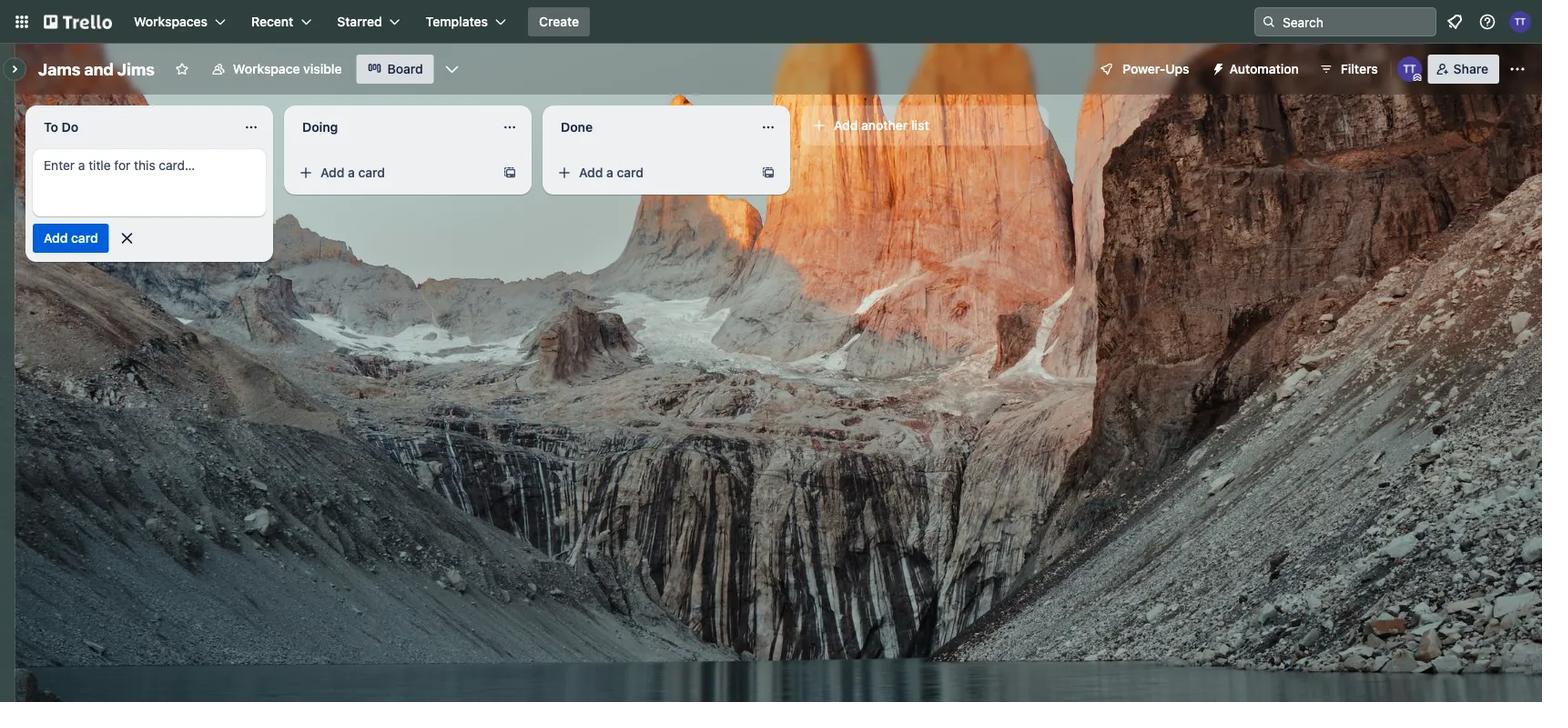 Task type: locate. For each thing, give the bounding box(es) containing it.
add a card button for done
[[550, 158, 754, 188]]

0 vertical spatial terry turtle (terryturtle) image
[[1509, 11, 1531, 33]]

workspaces
[[134, 14, 208, 29]]

add inside button
[[44, 231, 68, 246]]

search image
[[1262, 15, 1276, 29]]

add a card button down done text field
[[550, 158, 754, 188]]

add a card down done
[[579, 165, 644, 180]]

0 horizontal spatial create from template… image
[[503, 166, 517, 180]]

a down done text field
[[606, 165, 614, 180]]

1 horizontal spatial add a card
[[579, 165, 644, 180]]

add a card button down doing text field
[[291, 158, 495, 188]]

card inside button
[[71, 231, 98, 246]]

this member is an admin of this board. image
[[1414, 74, 1422, 82]]

add for add another list button
[[834, 118, 858, 133]]

add a card
[[320, 165, 385, 180], [579, 165, 644, 180]]

2 create from template… image from the left
[[761, 166, 776, 180]]

Done text field
[[550, 113, 750, 142]]

workspace visible
[[233, 61, 342, 76]]

1 add a card from the left
[[320, 165, 385, 180]]

add down done
[[579, 165, 603, 180]]

add a card for done
[[579, 165, 644, 180]]

a
[[348, 165, 355, 180], [606, 165, 614, 180]]

0 horizontal spatial add a card
[[320, 165, 385, 180]]

list
[[911, 118, 929, 133]]

0 horizontal spatial card
[[71, 231, 98, 246]]

terry turtle (terryturtle) image right filters
[[1397, 56, 1423, 82]]

workspaces button
[[123, 7, 237, 36]]

add
[[834, 118, 858, 133], [320, 165, 345, 180], [579, 165, 603, 180], [44, 231, 68, 246]]

card
[[358, 165, 385, 180], [617, 165, 644, 180], [71, 231, 98, 246]]

customize views image
[[443, 60, 461, 78]]

automation
[[1230, 61, 1299, 76]]

starred button
[[326, 7, 411, 36]]

and
[[84, 59, 114, 79]]

2 a from the left
[[606, 165, 614, 180]]

share
[[1454, 61, 1489, 76]]

1 add a card button from the left
[[291, 158, 495, 188]]

create button
[[528, 7, 590, 36]]

add a card button for doing
[[291, 158, 495, 188]]

0 horizontal spatial terry turtle (terryturtle) image
[[1397, 56, 1423, 82]]

Search field
[[1276, 8, 1436, 36]]

add down doing
[[320, 165, 345, 180]]

card left cancel image
[[71, 231, 98, 246]]

2 horizontal spatial card
[[617, 165, 644, 180]]

to
[[44, 120, 58, 135]]

1 a from the left
[[348, 165, 355, 180]]

0 horizontal spatial add a card button
[[291, 158, 495, 188]]

0 horizontal spatial a
[[348, 165, 355, 180]]

card down done text field
[[617, 165, 644, 180]]

back to home image
[[44, 7, 112, 36]]

jams and jims
[[38, 59, 155, 79]]

filters
[[1341, 61, 1378, 76]]

1 horizontal spatial add a card button
[[550, 158, 754, 188]]

create from template… image
[[503, 166, 517, 180], [761, 166, 776, 180]]

share button
[[1428, 55, 1499, 84]]

workspace
[[233, 61, 300, 76]]

1 horizontal spatial card
[[358, 165, 385, 180]]

add left cancel image
[[44, 231, 68, 246]]

1 create from template… image from the left
[[503, 166, 517, 180]]

terry turtle (terryturtle) image
[[1509, 11, 1531, 33], [1397, 56, 1423, 82]]

a for doing
[[348, 165, 355, 180]]

1 horizontal spatial terry turtle (terryturtle) image
[[1509, 11, 1531, 33]]

add left another
[[834, 118, 858, 133]]

templates
[[426, 14, 488, 29]]

2 add a card button from the left
[[550, 158, 754, 188]]

card down doing text field
[[358, 165, 385, 180]]

To Do text field
[[33, 113, 233, 142]]

1 horizontal spatial create from template… image
[[761, 166, 776, 180]]

add a card down doing
[[320, 165, 385, 180]]

create
[[539, 14, 579, 29]]

add card button
[[33, 224, 109, 253]]

Board name text field
[[29, 55, 164, 84]]

1 horizontal spatial a
[[606, 165, 614, 180]]

terry turtle (terryturtle) image right open information menu image
[[1509, 11, 1531, 33]]

0 notifications image
[[1444, 11, 1466, 33]]

add a card button
[[291, 158, 495, 188], [550, 158, 754, 188]]

create from template… image for done
[[761, 166, 776, 180]]

a down doing text field
[[348, 165, 355, 180]]

workspace visible button
[[200, 55, 353, 84]]

2 add a card from the left
[[579, 165, 644, 180]]

filters button
[[1314, 55, 1384, 84]]

add another list button
[[801, 106, 1049, 146]]



Task type: vqa. For each thing, say whether or not it's contained in the screenshot.
sm icon
yes



Task type: describe. For each thing, give the bounding box(es) containing it.
add for add a card button corresponding to doing
[[320, 165, 345, 180]]

another
[[861, 118, 908, 133]]

add for add a card button associated with done
[[579, 165, 603, 180]]

add another list
[[834, 118, 929, 133]]

power-ups
[[1123, 61, 1190, 76]]

create from template… image for doing
[[503, 166, 517, 180]]

Doing text field
[[291, 113, 492, 142]]

card for doing
[[358, 165, 385, 180]]

ups
[[1166, 61, 1190, 76]]

jims
[[117, 59, 155, 79]]

primary element
[[0, 0, 1542, 44]]

Enter a title for this card… text field
[[33, 149, 266, 217]]

to do
[[44, 120, 78, 135]]

cancel image
[[118, 229, 136, 248]]

sm image
[[1204, 55, 1230, 80]]

power-
[[1123, 61, 1166, 76]]

do
[[62, 120, 78, 135]]

board
[[387, 61, 423, 76]]

a for done
[[606, 165, 614, 180]]

starred
[[337, 14, 382, 29]]

add card
[[44, 231, 98, 246]]

automation button
[[1204, 55, 1310, 84]]

doing
[[302, 120, 338, 135]]

visible
[[303, 61, 342, 76]]

recent button
[[240, 7, 323, 36]]

terry turtle (terryturtle) image inside primary element
[[1509, 11, 1531, 33]]

recent
[[251, 14, 293, 29]]

star or unstar board image
[[175, 62, 189, 76]]

card for done
[[617, 165, 644, 180]]

power-ups button
[[1086, 55, 1200, 84]]

1 vertical spatial terry turtle (terryturtle) image
[[1397, 56, 1423, 82]]

open information menu image
[[1479, 13, 1497, 31]]

done
[[561, 120, 593, 135]]

templates button
[[415, 7, 517, 36]]

jams
[[38, 59, 80, 79]]

board link
[[356, 55, 434, 84]]

show menu image
[[1509, 60, 1527, 78]]

add a card for doing
[[320, 165, 385, 180]]

switch to… image
[[13, 13, 31, 31]]



